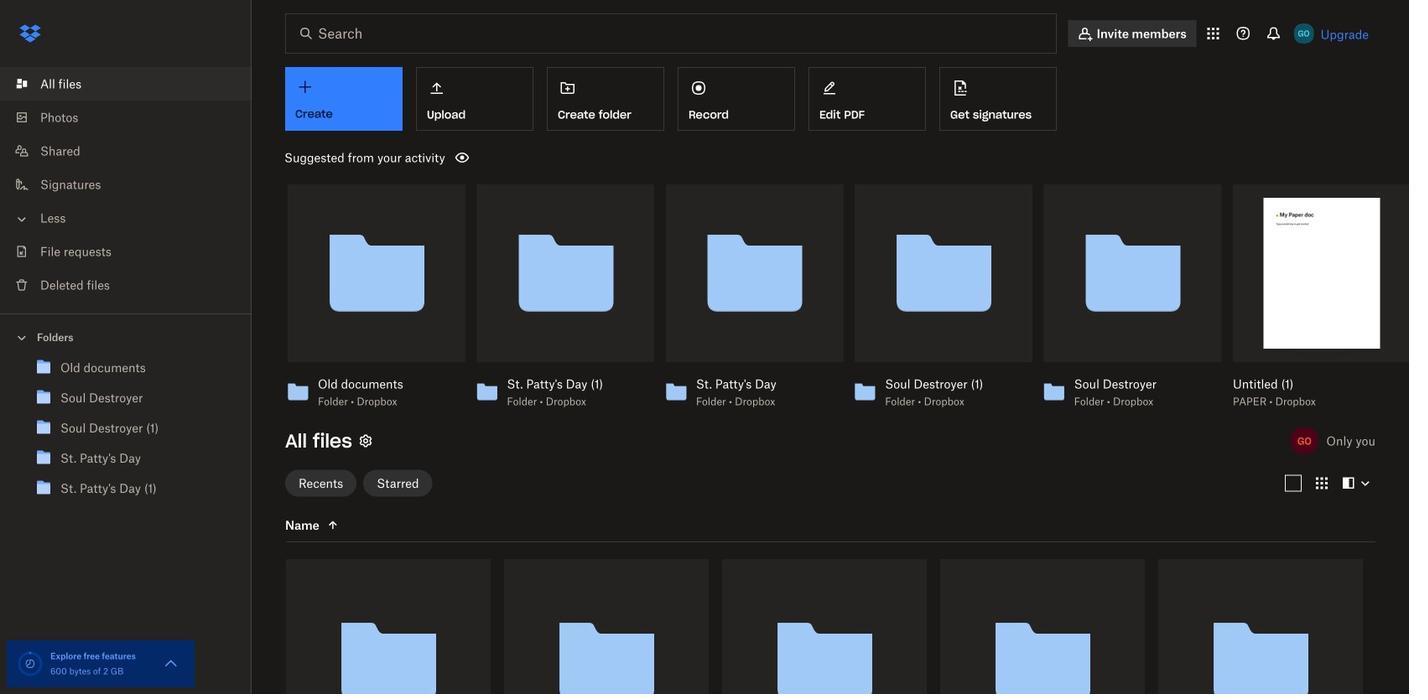 Task type: describe. For each thing, give the bounding box(es) containing it.
Search in folder "Dropbox" text field
[[318, 23, 1022, 44]]

folder, soul destroyer (1) row
[[723, 560, 927, 695]]

folder, soul destroyer row
[[504, 560, 709, 695]]

folder settings image
[[356, 431, 376, 451]]

quota usage progress bar
[[17, 651, 44, 678]]

folder, st. patty's day (1) row
[[1159, 560, 1364, 695]]



Task type: locate. For each thing, give the bounding box(es) containing it.
group
[[0, 350, 252, 517]]

quota usage image
[[17, 651, 44, 678]]

list
[[0, 57, 252, 314]]

folder, st. patty's day row
[[941, 560, 1146, 695]]

dropbox image
[[13, 17, 47, 50]]

folder, old documents row
[[286, 560, 491, 695]]

less image
[[13, 211, 30, 228]]

list item
[[0, 67, 252, 101]]



Task type: vqa. For each thing, say whether or not it's contained in the screenshot.
"Quota usage" progress bar
yes



